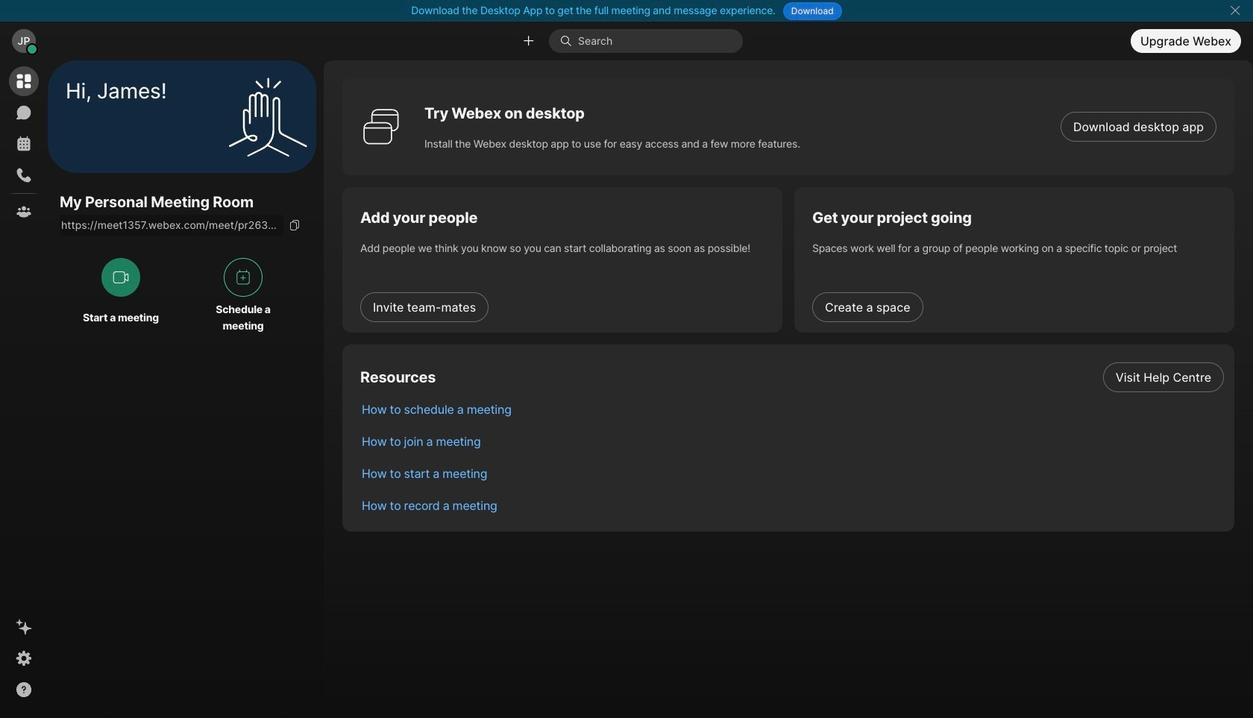 Task type: describe. For each thing, give the bounding box(es) containing it.
3 list item from the top
[[350, 425, 1235, 458]]

5 list item from the top
[[350, 490, 1235, 522]]

1 list item from the top
[[350, 361, 1235, 393]]

two hands high-fiving image
[[223, 72, 313, 162]]



Task type: vqa. For each thing, say whether or not it's contained in the screenshot.
Settings NAVIGATION
no



Task type: locate. For each thing, give the bounding box(es) containing it.
None text field
[[60, 215, 284, 236]]

list item
[[350, 361, 1235, 393], [350, 393, 1235, 425], [350, 425, 1235, 458], [350, 458, 1235, 490], [350, 490, 1235, 522]]

navigation
[[0, 60, 48, 719]]

4 list item from the top
[[350, 458, 1235, 490]]

2 list item from the top
[[350, 393, 1235, 425]]

cancel_16 image
[[1230, 4, 1242, 16]]

webex tab list
[[9, 66, 39, 227]]



